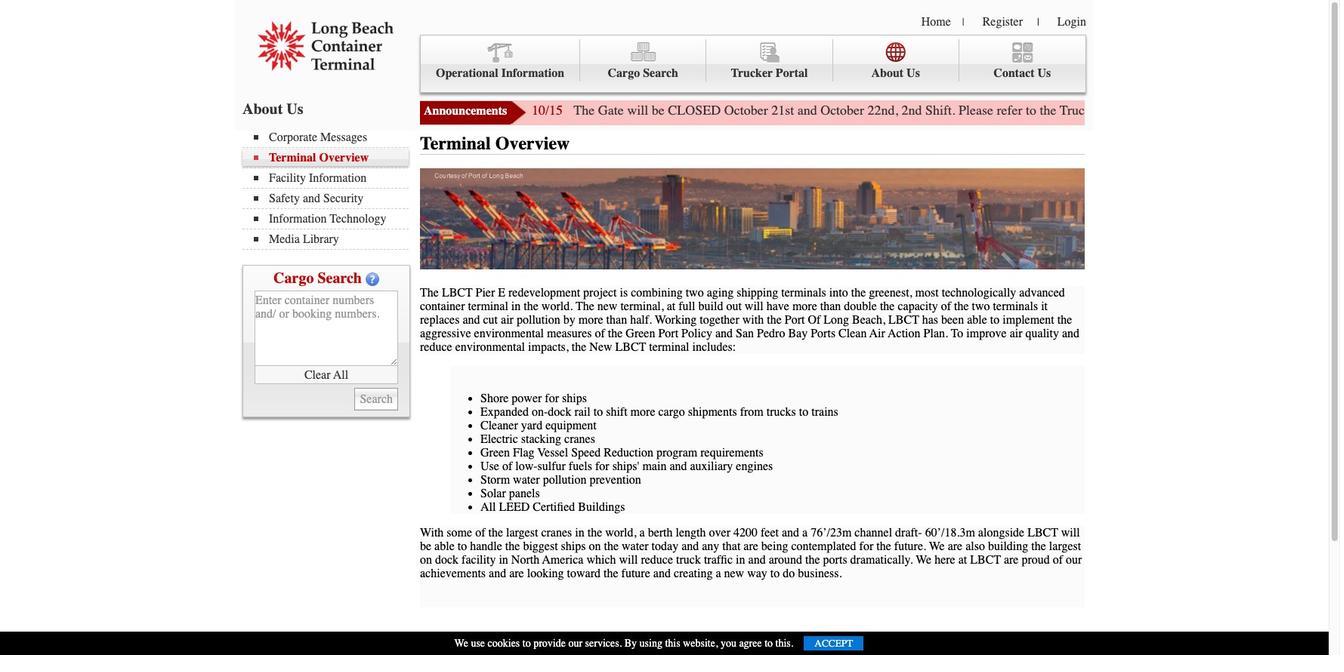 Task type: vqa. For each thing, say whether or not it's contained in the screenshot.
than
yes



Task type: describe. For each thing, give the bounding box(es) containing it.
to right cookies
[[523, 638, 531, 650]]

replaces
[[420, 313, 460, 327]]

please
[[959, 102, 994, 119]]

to right rail
[[594, 405, 603, 419]]

22nd,
[[868, 102, 898, 119]]

be inside with some of the largest cranes in the world, a berth length over 4200 feet and a 76'/23m channel draft- 60'/18.3m alongside lbct will be able to handle the biggest ships on the water today and any that are being contemplated for the future. we are also building the largest on dock facility in north america which will reduce truck traffic in and around the ports dramatically. we here at lbct are proud of our achievements and are looking toward the future and creating a new way to do business.​
[[420, 540, 431, 553]]

0 horizontal spatial our
[[568, 638, 583, 650]]

double
[[844, 300, 877, 313]]

this
[[665, 638, 680, 650]]

and left any
[[682, 540, 699, 553]]

future
[[621, 567, 650, 581]]

messages
[[320, 131, 367, 144]]

has
[[922, 313, 938, 327]]

further
[[1235, 102, 1272, 119]]

the left the half.
[[608, 327, 623, 340]]

bay
[[788, 327, 808, 340]]

includes:
[[692, 340, 736, 354]]

stacking
[[521, 433, 561, 446]]

1 horizontal spatial overview
[[495, 133, 570, 154]]

closed
[[668, 102, 721, 119]]

10/15
[[532, 102, 563, 119]]

2 vertical spatial information
[[269, 212, 327, 226]]

new
[[590, 340, 612, 354]]

lbct left pier at the left top of page
[[442, 286, 473, 300]]

will right building
[[1061, 526, 1080, 540]]

panels
[[509, 487, 540, 501]]

are left also
[[948, 540, 963, 553]]

cargo search inside menu bar
[[608, 66, 678, 80]]

handle
[[470, 540, 502, 553]]

0 horizontal spatial than
[[606, 313, 627, 327]]

able inside the lbct pier e redevelopment project is combining two aging shipping terminals into the greenest, most technologically advanced container terminal in the world. the new terminal, at full build out will have more than double the capacity of the two terminals it replaces and cut air pollution by more than half. working together with the port of long beach, lbct has been able to implement the aggressive environmental measures of the green port policy and san pedro bay ports clean air action plan. to improve air quality and reduce environmental impacts, the new lbct terminal includes:
[[967, 313, 987, 327]]

trucker portal
[[731, 66, 808, 80]]

more inside shore power for ships expanded on-dock rail to shift more cargo shipments from trucks to trains cleaner yard equipment electric stacking cranes green flag vessel speed reduction program requirements use of low-sulfur fuels for ships' main and auxiliary engines storm water pollution prevention solar panels all leed certified buildings
[[631, 405, 655, 419]]

1 vertical spatial information
[[309, 171, 367, 185]]

building
[[988, 540, 1028, 553]]

into
[[829, 286, 848, 300]]

working
[[655, 313, 697, 327]]

we left the here
[[916, 553, 932, 567]]

0 horizontal spatial search
[[318, 270, 362, 287]]

in left the north at bottom
[[499, 553, 508, 567]]

alongside
[[978, 526, 1025, 540]]

us for about us "link"
[[907, 66, 920, 80]]

in left way
[[736, 553, 745, 567]]

shore
[[480, 392, 509, 405]]

by
[[625, 638, 637, 650]]

proud
[[1022, 553, 1050, 567]]

the right handle
[[505, 540, 520, 553]]

and left around
[[748, 553, 766, 567]]

technologically
[[942, 286, 1016, 300]]

services.
[[585, 638, 622, 650]]

environmental down the cut
[[455, 340, 525, 354]]

auxiliary
[[690, 460, 733, 473]]

redevelopment
[[508, 286, 580, 300]]

are right "that"
[[744, 540, 758, 553]]

0 horizontal spatial two
[[686, 286, 704, 300]]

shift.
[[926, 102, 955, 119]]

improve
[[967, 327, 1007, 340]]

website,
[[683, 638, 718, 650]]

with
[[420, 526, 444, 540]]

1 | from the left
[[962, 16, 964, 29]]

of inside shore power for ships expanded on-dock rail to shift more cargo shipments from trucks to trains cleaner yard equipment electric stacking cranes green flag vessel speed reduction program requirements use of low-sulfur fuels for ships' main and auxiliary engines storm water pollution prevention solar panels all leed certified buildings
[[502, 460, 512, 473]]

the left "new"
[[572, 340, 587, 354]]

cranes inside shore power for ships expanded on-dock rail to shift more cargo shipments from trucks to trains cleaner yard equipment electric stacking cranes green flag vessel speed reduction program requirements use of low-sulfur fuels for ships' main and auxiliary engines storm water pollution prevention solar panels all leed certified buildings
[[564, 433, 595, 446]]

flag
[[513, 446, 535, 460]]

speed
[[571, 446, 601, 460]]

any
[[702, 540, 719, 553]]

1 october from the left
[[724, 102, 768, 119]]

accept
[[815, 638, 853, 650]]

green inside shore power for ships expanded on-dock rail to shift more cargo shipments from trucks to trains cleaner yard equipment electric stacking cranes green flag vessel speed reduction program requirements use of low-sulfur fuels for ships' main and auxiliary engines storm water pollution prevention solar panels all leed certified buildings
[[480, 446, 510, 460]]

the left ports on the bottom right of page
[[805, 553, 820, 567]]

from
[[740, 405, 764, 419]]

and down handle
[[489, 567, 506, 581]]

half.
[[630, 313, 652, 327]]

implement
[[1003, 313, 1054, 327]]

are left looking
[[509, 567, 524, 581]]

of right has
[[941, 300, 951, 313]]

0 horizontal spatial cargo search
[[274, 270, 362, 287]]

you
[[721, 638, 736, 650]]

the left the future.
[[877, 540, 891, 553]]

1 horizontal spatial two
[[972, 300, 990, 313]]

the left 'truck'
[[1040, 102, 1057, 119]]

by
[[563, 313, 575, 327]]

project
[[583, 286, 617, 300]]

length
[[676, 526, 706, 540]]

and left the cut
[[463, 313, 480, 327]]

us for the contact us "link"
[[1038, 66, 1051, 80]]

quality
[[1026, 327, 1059, 340]]

the right by
[[576, 300, 594, 313]]

for right fuels
[[595, 460, 609, 473]]

here
[[935, 553, 955, 567]]

register link
[[983, 15, 1023, 29]]

safety and security link
[[254, 192, 409, 205]]

shipping
[[737, 286, 778, 300]]

2 october from the left
[[821, 102, 864, 119]]

america
[[542, 553, 584, 567]]

the down buildings
[[604, 540, 619, 553]]

full
[[679, 300, 695, 313]]

the down leed
[[488, 526, 503, 540]]

around
[[769, 553, 802, 567]]

build
[[698, 300, 723, 313]]

60'/18.3m
[[925, 526, 975, 540]]

vessel
[[537, 446, 568, 460]]

to left handle
[[458, 540, 467, 553]]

way
[[747, 567, 767, 581]]

technology
[[330, 212, 386, 226]]

at inside the lbct pier e redevelopment project is combining two aging shipping terminals into the greenest, most technologically advanced container terminal in the world. the new terminal, at full build out will have more than double the capacity of the two terminals it replaces and cut air pollution by more than half. working together with the port of long beach, lbct has been able to implement the aggressive environmental measures of the green port policy and san pedro bay ports clean air action plan. to improve air quality and reduce environmental impacts, the new lbct terminal includes:
[[667, 300, 676, 313]]

announcements
[[424, 104, 507, 118]]

cranes inside with some of the largest cranes in the world, a berth length over 4200 feet and a 76'/23m channel draft- 60'/18.3m alongside lbct will be able to handle the biggest ships on the water today and any that are being contemplated for the future. we are also building the largest on dock facility in north america which will reduce truck traffic in and around the ports dramatically. we here at lbct are proud of our achievements and are looking toward the future and creating a new way to do business.​
[[541, 526, 572, 540]]

to left do
[[770, 567, 780, 581]]

menu bar containing operational information
[[420, 35, 1086, 93]]

corporate
[[269, 131, 317, 144]]

0 horizontal spatial cargo
[[274, 270, 314, 287]]

Enter container numbers and/ or booking numbers.  text field
[[255, 291, 398, 366]]

lbct left has
[[888, 313, 919, 327]]

ships'
[[612, 460, 639, 473]]

and right quality
[[1062, 327, 1080, 340]]

new inside the lbct pier e redevelopment project is combining two aging shipping terminals into the greenest, most technologically advanced container terminal in the world. the new terminal, at full build out will have more than double the capacity of the two terminals it replaces and cut air pollution by more than half. working together with the port of long beach, lbct has been able to implement the aggressive environmental measures of the green port policy and san pedro bay ports clean air action plan. to improve air quality and reduce environmental impacts, the new lbct terminal includes:
[[597, 300, 618, 313]]

leed
[[499, 501, 530, 514]]

reduce inside the lbct pier e redevelopment project is combining two aging shipping terminals into the greenest, most technologically advanced container terminal in the world. the new terminal, at full build out will have more than double the capacity of the two terminals it replaces and cut air pollution by more than half. working together with the port of long beach, lbct has been able to implement the aggressive environmental measures of the green port policy and san pedro bay ports clean air action plan. to improve air quality and reduce environmental impacts, the new lbct terminal includes:
[[420, 340, 452, 354]]

cut
[[483, 313, 498, 327]]

0 horizontal spatial a
[[640, 526, 645, 540]]

1 horizontal spatial largest
[[1049, 540, 1081, 553]]

media
[[269, 233, 300, 246]]

today
[[652, 540, 679, 553]]

operational information
[[436, 66, 564, 80]]

water inside with some of the largest cranes in the world, a berth length over 4200 feet and a 76'/23m channel draft- 60'/18.3m alongside lbct will be able to handle the biggest ships on the water today and any that are being contemplated for the future. we are also building the largest on dock facility in north america which will reduce truck traffic in and around the ports dramatically. we here at lbct are proud of our achievements and are looking toward the future and creating a new way to do business.​
[[622, 540, 649, 553]]

21st
[[771, 102, 794, 119]]

san
[[736, 327, 754, 340]]

use
[[471, 638, 485, 650]]

will down cargo search link on the top
[[627, 102, 648, 119]]

facility information link
[[254, 171, 409, 185]]

the right it
[[1057, 313, 1072, 327]]

shift
[[606, 405, 628, 419]]

the lbct pier e redevelopment project is combining two aging shipping terminals into the greenest, most technologically advanced container terminal in the world. the new terminal, at full build out will have more than double the capacity of the two terminals it replaces and cut air pollution by more than half. working together with the port of long beach, lbct has been able to implement the aggressive environmental measures of the green port policy and san pedro bay ports clean air action plan. to improve air quality and reduce environmental impacts, the new lbct terminal includes:
[[420, 286, 1080, 354]]

do
[[783, 567, 795, 581]]

2 gate from the left
[[1095, 102, 1121, 119]]

portal
[[776, 66, 808, 80]]

reduction
[[604, 446, 653, 460]]

and left the san
[[715, 327, 733, 340]]

0 horizontal spatial about
[[243, 100, 283, 118]]

information inside operational information link
[[501, 66, 564, 80]]

we left use
[[454, 638, 468, 650]]

green inside the lbct pier e redevelopment project is combining two aging shipping terminals into the greenest, most technologically advanced container terminal in the world. the new terminal, at full build out will have more than double the capacity of the two terminals it replaces and cut air pollution by more than half. working together with the port of long beach, lbct has been able to implement the aggressive environmental measures of the green port policy and san pedro bay ports clean air action plan. to improve air quality and reduce environmental impacts, the new lbct terminal includes:
[[626, 327, 655, 340]]

the right into
[[851, 286, 866, 300]]

2 horizontal spatial a
[[802, 526, 808, 540]]

and right future
[[653, 567, 671, 581]]

over
[[709, 526, 731, 540]]

environmental down the e
[[474, 327, 544, 340]]

e
[[498, 286, 505, 300]]

the right with
[[767, 313, 782, 327]]

1 horizontal spatial terminals
[[993, 300, 1038, 313]]

web
[[1161, 102, 1183, 119]]

0 horizontal spatial air
[[501, 313, 514, 327]]

overview inside corporate messages terminal overview facility information safety and security information technology media library
[[319, 151, 369, 165]]



Task type: locate. For each thing, give the bounding box(es) containing it.
0 horizontal spatial us
[[287, 100, 303, 118]]

to right the refer
[[1026, 102, 1037, 119]]

information up security
[[309, 171, 367, 185]]

and inside corporate messages terminal overview facility information safety and security information technology media library
[[303, 192, 320, 205]]

shore power for ships expanded on-dock rail to shift more cargo shipments from trucks to trains cleaner yard equipment electric stacking cranes green flag vessel speed reduction program requirements use of low-sulfur fuels for ships' main and auxiliary engines storm water pollution prevention solar panels all leed certified buildings
[[480, 392, 838, 514]]

of right proud
[[1053, 553, 1063, 567]]

we right the future.
[[929, 540, 945, 553]]

are
[[744, 540, 758, 553], [948, 540, 963, 553], [1004, 553, 1019, 567], [509, 567, 524, 581]]

1 horizontal spatial menu bar
[[420, 35, 1086, 93]]

dock inside shore power for ships expanded on-dock rail to shift more cargo shipments from trucks to trains cleaner yard equipment electric stacking cranes green flag vessel speed reduction program requirements use of low-sulfur fuels for ships' main and auxiliary engines storm water pollution prevention solar panels all leed certified buildings
[[548, 405, 571, 419]]

all left leed
[[480, 501, 496, 514]]

terminals left it
[[993, 300, 1038, 313]]

lbct down the alongside
[[970, 553, 1001, 567]]

the left world,
[[588, 526, 602, 540]]

about up 22nd,
[[871, 66, 904, 80]]

world,
[[605, 526, 637, 540]]

0 horizontal spatial menu bar
[[243, 129, 416, 250]]

dock
[[548, 405, 571, 419], [435, 553, 459, 567]]

for right page
[[1216, 102, 1232, 119]]

1 horizontal spatial terminal
[[420, 133, 491, 154]]

largest right building
[[1049, 540, 1081, 553]]

expanded
[[480, 405, 529, 419]]

0 vertical spatial water
[[513, 473, 540, 487]]

cranes down certified
[[541, 526, 572, 540]]

our inside with some of the largest cranes in the world, a berth length over 4200 feet and a 76'/23m channel draft- 60'/18.3m alongside lbct will be able to handle the biggest ships on the water today and any that are being contemplated for the future. we are also building the largest on dock facility in north america which will reduce truck traffic in and around the ports dramatically. we here at lbct are proud of our achievements and are looking toward the future and creating a new way to do business.​
[[1066, 553, 1082, 567]]

security
[[323, 192, 364, 205]]

1 horizontal spatial more
[[631, 405, 655, 419]]

4200
[[734, 526, 758, 540]]

to inside the lbct pier e redevelopment project is combining two aging shipping terminals into the greenest, most technologically advanced container terminal in the world. the new terminal, at full build out will have more than double the capacity of the two terminals it replaces and cut air pollution by more than half. working together with the port of long beach, lbct has been able to implement the aggressive environmental measures of the green port policy and san pedro bay ports clean air action plan. to improve air quality and reduce environmental impacts, the new lbct terminal includes:
[[990, 313, 1000, 327]]

1 horizontal spatial gate
[[1095, 102, 1121, 119]]

is
[[620, 286, 628, 300]]

pollution inside the lbct pier e redevelopment project is combining two aging shipping terminals into the greenest, most technologically advanced container terminal in the world. the new terminal, at full build out will have more than double the capacity of the two terminals it replaces and cut air pollution by more than half. working together with the port of long beach, lbct has been able to implement the aggressive environmental measures of the green port policy and san pedro bay ports clean air action plan. to improve air quality and reduce environmental impacts, the new lbct terminal includes:
[[517, 313, 560, 327]]

equipment
[[546, 419, 597, 433]]

1 horizontal spatial green
[[626, 327, 655, 340]]

ships up equipment
[[562, 392, 587, 405]]

0 vertical spatial terminal
[[468, 300, 508, 313]]

new inside with some of the largest cranes in the world, a berth length over 4200 feet and a 76'/23m channel draft- 60'/18.3m alongside lbct will be able to handle the biggest ships on the water today and any that are being contemplated for the future. we are also building the largest on dock facility in north america which will reduce truck traffic in and around the ports dramatically. we here at lbct are proud of our achievements and are looking toward the future and creating a new way to do business.​
[[724, 567, 744, 581]]

this.
[[776, 638, 793, 650]]

with some of the largest cranes in the world, a berth length over 4200 feet and a 76'/23m channel draft- 60'/18.3m alongside lbct will be able to handle the biggest ships on the water today and any that are being contemplated for the future. we are also building the largest on dock facility in north america which will reduce truck traffic in and around the ports dramatically. we here at lbct are proud of our achievements and are looking toward the future and creating a new way to do business.​
[[420, 526, 1082, 581]]

will right out on the right
[[745, 300, 764, 313]]

0 horizontal spatial at
[[667, 300, 676, 313]]

it
[[1041, 300, 1048, 313]]

ships up toward
[[561, 540, 586, 553]]

october left 22nd,
[[821, 102, 864, 119]]

the left future
[[604, 567, 618, 581]]

1 horizontal spatial reduce
[[641, 553, 673, 567]]

information down safety
[[269, 212, 327, 226]]

of right measures
[[595, 327, 605, 340]]

cargo
[[658, 405, 685, 419]]

1 vertical spatial about
[[243, 100, 283, 118]]

in up america
[[575, 526, 584, 540]]

than
[[820, 300, 841, 313], [606, 313, 627, 327]]

than left the half.
[[606, 313, 627, 327]]

about us inside "link"
[[871, 66, 920, 80]]

pollution down redevelopment
[[517, 313, 560, 327]]

overview down messages
[[319, 151, 369, 165]]

the up to
[[954, 300, 969, 313]]

facility
[[462, 553, 496, 567]]

0 vertical spatial menu bar
[[420, 35, 1086, 93]]

1 gate from the left
[[598, 102, 624, 119]]

dock inside with some of the largest cranes in the world, a berth length over 4200 feet and a 76'/23m channel draft- 60'/18.3m alongside lbct will be able to handle the biggest ships on the water today and any that are being contemplated for the future. we are also building the largest on dock facility in north america which will reduce truck traffic in and around the ports dramatically. we here at lbct are proud of our achievements and are looking toward the future and creating a new way to do business.​
[[435, 553, 459, 567]]

about us
[[871, 66, 920, 80], [243, 100, 303, 118]]

advanced
[[1019, 286, 1065, 300]]

0 vertical spatial ships
[[562, 392, 587, 405]]

1 vertical spatial terminal
[[649, 340, 689, 354]]

1 vertical spatial be
[[420, 540, 431, 553]]

1 horizontal spatial new
[[724, 567, 744, 581]]

0 horizontal spatial |
[[962, 16, 964, 29]]

cranes
[[564, 433, 595, 446], [541, 526, 572, 540]]

terminal overview
[[420, 133, 570, 154]]

for right ports on the bottom right of page
[[859, 540, 874, 553]]

business.​
[[798, 567, 842, 581]]

0 vertical spatial new
[[597, 300, 618, 313]]

the up replaces
[[420, 286, 439, 300]]

lbct up proud
[[1028, 526, 1058, 540]]

1 horizontal spatial dock
[[548, 405, 571, 419]]

to down technologically
[[990, 313, 1000, 327]]

1 horizontal spatial us
[[907, 66, 920, 80]]

about up "corporate"
[[243, 100, 283, 118]]

terminal inside corporate messages terminal overview facility information safety and security information technology media library
[[269, 151, 316, 165]]

terminal,
[[621, 300, 664, 313]]

dramatically.
[[850, 553, 913, 567]]

terminals up of
[[781, 286, 826, 300]]

of right some
[[475, 526, 485, 540]]

water inside shore power for ships expanded on-dock rail to shift more cargo shipments from trucks to trains cleaner yard equipment electric stacking cranes green flag vessel speed reduction program requirements use of low-sulfur fuels for ships' main and auxiliary engines storm water pollution prevention solar panels all leed certified buildings
[[513, 473, 540, 487]]

1 horizontal spatial all
[[480, 501, 496, 514]]

about inside about us "link"
[[871, 66, 904, 80]]

1 vertical spatial cranes
[[541, 526, 572, 540]]

1 vertical spatial water
[[622, 540, 649, 553]]

and right main
[[670, 460, 687, 473]]

1 horizontal spatial |
[[1037, 16, 1039, 29]]

october left 21st
[[724, 102, 768, 119]]

0 horizontal spatial dock
[[435, 553, 459, 567]]

1 vertical spatial new
[[724, 567, 744, 581]]

0 vertical spatial all
[[333, 368, 348, 382]]

will
[[627, 102, 648, 119], [745, 300, 764, 313], [1061, 526, 1080, 540], [619, 553, 638, 567]]

cranes up fuels
[[564, 433, 595, 446]]

more right the have
[[792, 300, 817, 313]]

largest down leed
[[506, 526, 538, 540]]

for inside with some of the largest cranes in the world, a berth length over 4200 feet and a 76'/23m channel draft- 60'/18.3m alongside lbct will be able to handle the biggest ships on the water today and any that are being contemplated for the future. we are also building the largest on dock facility in north america which will reduce truck traffic in and around the ports dramatically. we here at lbct are proud of our achievements and are looking toward the future and creating a new way to do business.​
[[859, 540, 874, 553]]

storm
[[480, 473, 510, 487]]

the right double
[[880, 300, 895, 313]]

gate
[[598, 102, 624, 119], [1095, 102, 1121, 119]]

information
[[501, 66, 564, 80], [309, 171, 367, 185], [269, 212, 327, 226]]

and right 21st
[[797, 102, 817, 119]]

0 horizontal spatial on
[[420, 553, 432, 567]]

our right provide
[[568, 638, 583, 650]]

new
[[597, 300, 618, 313], [724, 567, 744, 581]]

1 horizontal spatial be
[[652, 102, 665, 119]]

gate right 'truck'
[[1095, 102, 1121, 119]]

and inside shore power for ships expanded on-dock rail to shift more cargo shipments from trucks to trains cleaner yard equipment electric stacking cranes green flag vessel speed reduction program requirements use of low-sulfur fuels for ships' main and auxiliary engines storm water pollution prevention solar panels all leed certified buildings
[[670, 460, 687, 473]]

yard
[[521, 419, 543, 433]]

able inside with some of the largest cranes in the world, a berth length over 4200 feet and a 76'/23m channel draft- 60'/18.3m alongside lbct will be able to handle the biggest ships on the water today and any that are being contemplated for the future. we are also building the largest on dock facility in north america which will reduce truck traffic in and around the ports dramatically. we here at lbct are proud of our achievements and are looking toward the future and creating a new way to do business.​
[[434, 540, 455, 553]]

ships inside with some of the largest cranes in the world, a berth length over 4200 feet and a 76'/23m channel draft- 60'/18.3m alongside lbct will be able to handle the biggest ships on the water today and any that are being contemplated for the future. we are also building the largest on dock facility in north america which will reduce truck traffic in and around the ports dramatically. we here at lbct are proud of our achievements and are looking toward the future and creating a new way to do business.​
[[561, 540, 586, 553]]

| left login link
[[1037, 16, 1039, 29]]

0 horizontal spatial more
[[578, 313, 603, 327]]

engines
[[736, 460, 773, 473]]

and
[[797, 102, 817, 119], [303, 192, 320, 205], [463, 313, 480, 327], [715, 327, 733, 340], [1062, 327, 1080, 340], [670, 460, 687, 473], [782, 526, 799, 540], [682, 540, 699, 553], [748, 553, 766, 567], [489, 567, 506, 581], [653, 567, 671, 581]]

some
[[447, 526, 472, 540]]

will right which
[[619, 553, 638, 567]]

1 horizontal spatial october
[[821, 102, 864, 119]]

the left world.
[[524, 300, 539, 313]]

1 horizontal spatial cargo
[[608, 66, 640, 80]]

0 vertical spatial our
[[1066, 553, 1082, 567]]

pier
[[476, 286, 495, 300]]

main
[[642, 460, 667, 473]]

0 vertical spatial at
[[667, 300, 676, 313]]

1 vertical spatial at
[[958, 553, 967, 567]]

aging
[[707, 286, 734, 300]]

contact
[[994, 66, 1035, 80]]

clear
[[304, 368, 331, 382]]

solar
[[480, 487, 506, 501]]

76'/23m
[[811, 526, 852, 540]]

2 horizontal spatial more
[[792, 300, 817, 313]]

program
[[657, 446, 697, 460]]

1 horizontal spatial search
[[643, 66, 678, 80]]

capacity
[[898, 300, 938, 313]]

reduce inside with some of the largest cranes in the world, a berth length over 4200 feet and a 76'/23m channel draft- 60'/18.3m alongside lbct will be able to handle the biggest ships on the water today and any that are being contemplated for the future. we are also building the largest on dock facility in north america which will reduce truck traffic in and around the ports dramatically. we here at lbct are proud of our achievements and are looking toward the future and creating a new way to do business.​
[[641, 553, 673, 567]]

0 vertical spatial cranes
[[564, 433, 595, 446]]

0 horizontal spatial terminal
[[269, 151, 316, 165]]

1 vertical spatial ships
[[561, 540, 586, 553]]

electric
[[480, 433, 518, 446]]

on-
[[532, 405, 548, 419]]

cookies
[[488, 638, 520, 650]]

in right the e
[[511, 300, 521, 313]]

1 vertical spatial dock
[[435, 553, 459, 567]]

more right by
[[578, 313, 603, 327]]

able right to
[[967, 313, 987, 327]]

to left 'trains'
[[799, 405, 809, 419]]

at
[[667, 300, 676, 313], [958, 553, 967, 567]]

0 horizontal spatial gate
[[598, 102, 624, 119]]

impacts,
[[528, 340, 569, 354]]

trucks
[[767, 405, 796, 419]]

all inside shore power for ships expanded on-dock rail to shift more cargo shipments from trucks to trains cleaner yard equipment electric stacking cranes green flag vessel speed reduction program requirements use of low-sulfur fuels for ships' main and auxiliary engines storm water pollution prevention solar panels all leed certified buildings
[[480, 501, 496, 514]]

truck
[[676, 553, 701, 567]]

0 horizontal spatial be
[[420, 540, 431, 553]]

1 horizontal spatial cargo search
[[608, 66, 678, 80]]

1 horizontal spatial than
[[820, 300, 841, 313]]

1 vertical spatial able
[[434, 540, 455, 553]]

us
[[907, 66, 920, 80], [1038, 66, 1051, 80], [287, 100, 303, 118]]

0 horizontal spatial new
[[597, 300, 618, 313]]

0 horizontal spatial terminals
[[781, 286, 826, 300]]

0 horizontal spatial water
[[513, 473, 540, 487]]

0 vertical spatial cargo
[[608, 66, 640, 80]]

cargo inside cargo search link
[[608, 66, 640, 80]]

pollution up certified
[[543, 473, 587, 487]]

1 horizontal spatial terminal
[[649, 340, 689, 354]]

and right feet
[[782, 526, 799, 540]]

a left 76'/23m
[[802, 526, 808, 540]]

1 horizontal spatial able
[[967, 313, 987, 327]]

0 vertical spatial able
[[967, 313, 987, 327]]

1 vertical spatial all
[[480, 501, 496, 514]]

login link
[[1057, 15, 1086, 29]]

truck
[[1060, 102, 1092, 119]]

0 vertical spatial search
[[643, 66, 678, 80]]

air right the cut
[[501, 313, 514, 327]]

0 vertical spatial dock
[[548, 405, 571, 419]]

creating
[[674, 567, 713, 581]]

0 vertical spatial reduce
[[420, 340, 452, 354]]

draft-
[[895, 526, 922, 540]]

menu bar
[[420, 35, 1086, 93], [243, 129, 416, 250]]

the right building
[[1031, 540, 1046, 553]]

1 vertical spatial cargo
[[274, 270, 314, 287]]

0 horizontal spatial all
[[333, 368, 348, 382]]

cargo search up closed
[[608, 66, 678, 80]]

10/15 the gate will be closed october 21st and october 22nd, 2nd shift. please refer to the truck gate hours web page for further gate details 
[[532, 102, 1340, 119]]

facility
[[269, 171, 306, 185]]

us up 2nd
[[907, 66, 920, 80]]

0 horizontal spatial about us
[[243, 100, 303, 118]]

None submit
[[355, 388, 398, 411]]

0 vertical spatial about
[[871, 66, 904, 80]]

the right 10/15
[[574, 102, 595, 119]]

sulfur
[[538, 460, 566, 473]]

2nd
[[902, 102, 922, 119]]

contemplated
[[791, 540, 856, 553]]

0 horizontal spatial overview
[[319, 151, 369, 165]]

1 horizontal spatial water
[[622, 540, 649, 553]]

1 vertical spatial search
[[318, 270, 362, 287]]

1 horizontal spatial our
[[1066, 553, 1082, 567]]

about us up "corporate"
[[243, 100, 303, 118]]

are left proud
[[1004, 553, 1019, 567]]

all inside button
[[333, 368, 348, 382]]

in
[[511, 300, 521, 313], [575, 526, 584, 540], [499, 553, 508, 567], [736, 553, 745, 567]]

new left way
[[724, 567, 744, 581]]

in inside the lbct pier e redevelopment project is combining two aging shipping terminals into the greenest, most technologically advanced container terminal in the world. the new terminal, at full build out will have more than double the capacity of the two terminals it replaces and cut air pollution by more than half. working together with the port of long beach, lbct has been able to implement the aggressive environmental measures of the green port policy and san pedro bay ports clean air action plan. to improve air quality and reduce environmental impacts, the new lbct terminal includes:
[[511, 300, 521, 313]]

cargo
[[608, 66, 640, 80], [274, 270, 314, 287]]

ships inside shore power for ships expanded on-dock rail to shift more cargo shipments from trucks to trains cleaner yard equipment electric stacking cranes green flag vessel speed reduction program requirements use of low-sulfur fuels for ships' main and auxiliary engines storm water pollution prevention solar panels all leed certified buildings
[[562, 392, 587, 405]]

low-
[[515, 460, 538, 473]]

our
[[1066, 553, 1082, 567], [568, 638, 583, 650]]

lbct
[[442, 286, 473, 300], [888, 313, 919, 327], [615, 340, 646, 354], [1028, 526, 1058, 540], [970, 553, 1001, 567]]

1 horizontal spatial a
[[716, 567, 721, 581]]

0 vertical spatial cargo search
[[608, 66, 678, 80]]

be left some
[[420, 540, 431, 553]]

lbct down the half.
[[615, 340, 646, 354]]

be left closed
[[652, 102, 665, 119]]

1 horizontal spatial air
[[1010, 327, 1023, 340]]

water down flag
[[513, 473, 540, 487]]

1 horizontal spatial port
[[785, 313, 805, 327]]

out
[[726, 300, 742, 313]]

will inside the lbct pier e redevelopment project is combining two aging shipping terminals into the greenest, most technologically advanced container terminal in the world. the new terminal, at full build out will have more than double the capacity of the two terminals it replaces and cut air pollution by more than half. working together with the port of long beach, lbct has been able to implement the aggressive environmental measures of the green port policy and san pedro bay ports clean air action plan. to improve air quality and reduce environmental impacts, the new lbct terminal includes:
[[745, 300, 764, 313]]

0 horizontal spatial able
[[434, 540, 455, 553]]

information up 10/15
[[501, 66, 564, 80]]

more
[[792, 300, 817, 313], [578, 313, 603, 327], [631, 405, 655, 419]]

contact us link
[[959, 39, 1086, 82]]

pedro
[[757, 327, 785, 340]]

0 horizontal spatial terminal
[[468, 300, 508, 313]]

safety
[[269, 192, 300, 205]]

0 vertical spatial green
[[626, 327, 655, 340]]

search inside cargo search link
[[643, 66, 678, 80]]

terminal overview link
[[254, 151, 409, 165]]

0 vertical spatial be
[[652, 102, 665, 119]]

two left aging
[[686, 286, 704, 300]]

us right contact
[[1038, 66, 1051, 80]]

to left this.
[[765, 638, 773, 650]]

search
[[643, 66, 678, 80], [318, 270, 362, 287]]

0 vertical spatial about us
[[871, 66, 920, 80]]

1 horizontal spatial on
[[589, 540, 601, 553]]

0 horizontal spatial largest
[[506, 526, 538, 540]]

for right power in the left of the page
[[545, 392, 559, 405]]

which
[[587, 553, 616, 567]]

pollution inside shore power for ships expanded on-dock rail to shift more cargo shipments from trucks to trains cleaner yard equipment electric stacking cranes green flag vessel speed reduction program requirements use of low-sulfur fuels for ships' main and auxiliary engines storm water pollution prevention solar panels all leed certified buildings
[[543, 473, 587, 487]]

port left policy
[[658, 327, 678, 340]]

2 horizontal spatial us
[[1038, 66, 1051, 80]]

menu bar containing corporate messages
[[243, 129, 416, 250]]

0 horizontal spatial green
[[480, 446, 510, 460]]

cargo search
[[608, 66, 678, 80], [274, 270, 362, 287]]

a right creating
[[716, 567, 721, 581]]

0 vertical spatial pollution
[[517, 313, 560, 327]]

requirements
[[700, 446, 764, 460]]

channel
[[855, 526, 892, 540]]

1 vertical spatial about us
[[243, 100, 303, 118]]

terminal down announcements
[[420, 133, 491, 154]]

dock down some
[[435, 553, 459, 567]]

air left quality
[[1010, 327, 1023, 340]]

two up improve
[[972, 300, 990, 313]]

at left full
[[667, 300, 676, 313]]

overview down 10/15
[[495, 133, 570, 154]]

our right proud
[[1066, 553, 1082, 567]]

be
[[652, 102, 665, 119], [420, 540, 431, 553]]

power
[[512, 392, 542, 405]]

1 vertical spatial menu bar
[[243, 129, 416, 250]]

reduce down replaces
[[420, 340, 452, 354]]

at inside with some of the largest cranes in the world, a berth length over 4200 feet and a 76'/23m channel draft- 60'/18.3m alongside lbct will be able to handle the biggest ships on the water today and any that are being contemplated for the future. we are also building the largest on dock facility in north america which will reduce truck traffic in and around the ports dramatically. we here at lbct are proud of our achievements and are looking toward the future and creating a new way to do business.​
[[958, 553, 967, 567]]

aggressive
[[420, 327, 471, 340]]

1 horizontal spatial about us
[[871, 66, 920, 80]]

green down terminal,
[[626, 327, 655, 340]]

cargo search link
[[580, 39, 707, 82]]

prevention
[[590, 473, 641, 487]]

port left of
[[785, 313, 805, 327]]

1 horizontal spatial about
[[871, 66, 904, 80]]

new left is
[[597, 300, 618, 313]]

0 horizontal spatial port
[[658, 327, 678, 340]]

2 | from the left
[[1037, 16, 1039, 29]]

able up achievements
[[434, 540, 455, 553]]

fuels
[[569, 460, 592, 473]]

berth
[[648, 526, 673, 540]]

1 vertical spatial pollution
[[543, 473, 587, 487]]

certified
[[533, 501, 575, 514]]



